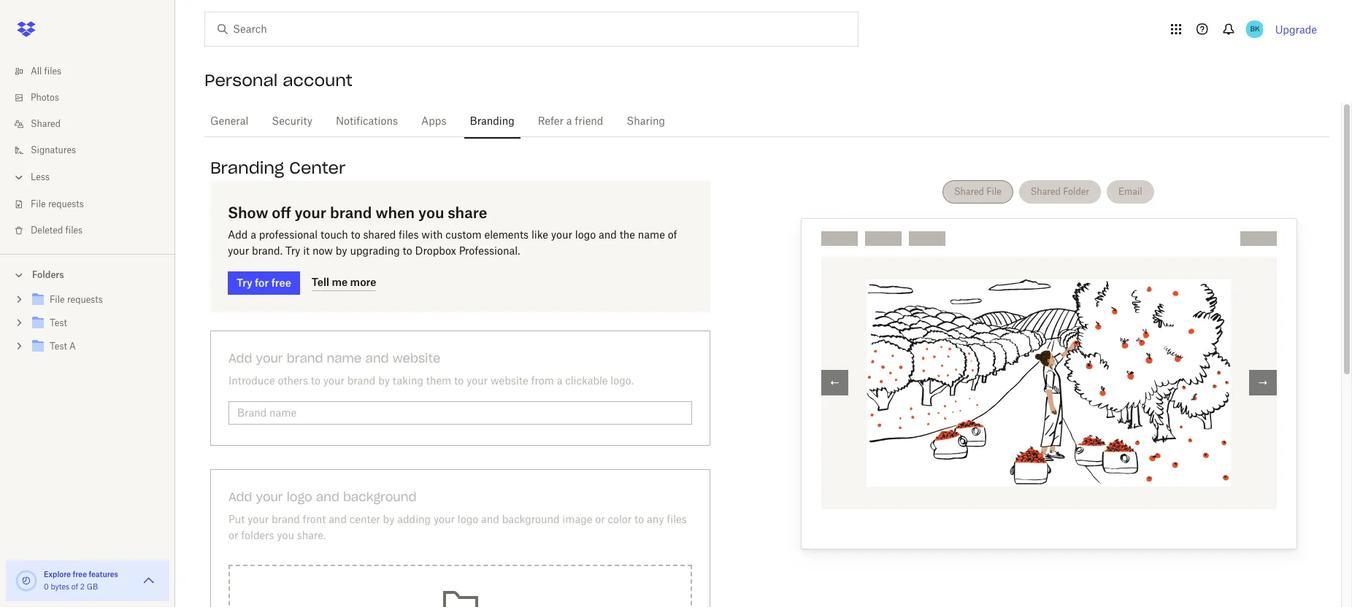 Task type: describe. For each thing, give the bounding box(es) containing it.
email button
[[1107, 180, 1154, 204]]

folders
[[32, 269, 64, 280]]

a for professional
[[251, 231, 256, 241]]

file inside group
[[50, 296, 65, 305]]

color
[[608, 516, 632, 526]]

shared folder button
[[1019, 180, 1101, 204]]

tell
[[312, 276, 329, 288]]

add for add your logo and background
[[229, 490, 252, 505]]

0 vertical spatial file requests link
[[12, 191, 175, 218]]

file inside list
[[31, 200, 46, 209]]

personal account
[[204, 70, 353, 91]]

friend
[[575, 117, 603, 127]]

add for add your brand name and website
[[229, 351, 252, 366]]

center
[[350, 516, 380, 526]]

introduce
[[229, 377, 275, 387]]

refer
[[538, 117, 564, 127]]

0
[[44, 584, 49, 592]]

of inside 'add a professional touch to shared files with custom elements like your logo and the name of your brand. try it now by upgrading to dropbox professional.'
[[668, 231, 677, 241]]

photos
[[31, 93, 59, 102]]

introduce others to your brand by taking them to your website from a clickable logo.
[[229, 377, 634, 387]]

all
[[31, 67, 42, 76]]

for
[[255, 277, 269, 289]]

custom
[[446, 231, 482, 241]]

test a link
[[29, 337, 164, 357]]

from
[[531, 377, 554, 387]]

by inside put your brand front and center by adding your logo and background image or color to any files or folders you share.
[[383, 516, 395, 526]]

deleted
[[31, 226, 63, 235]]

adding
[[397, 516, 431, 526]]

0 horizontal spatial website
[[393, 351, 441, 366]]

free inside button
[[271, 277, 291, 289]]

dropbox
[[415, 247, 456, 257]]

share.
[[297, 532, 326, 542]]

1 horizontal spatial or
[[595, 516, 605, 526]]

apps tab
[[416, 104, 452, 139]]

2 vertical spatial a
[[557, 377, 563, 387]]

try inside 'add a professional touch to shared files with custom elements like your logo and the name of your brand. try it now by upgrading to dropbox professional.'
[[285, 247, 300, 257]]

1 horizontal spatial website
[[491, 377, 529, 387]]

front
[[303, 516, 326, 526]]

quota usage element
[[15, 570, 38, 593]]

0 vertical spatial background
[[343, 490, 417, 505]]

branding for branding
[[470, 117, 515, 127]]

sharing
[[627, 117, 665, 127]]

logo inside put your brand front and center by adding your logo and background image or color to any files or folders you share.
[[458, 516, 479, 526]]

test for test a
[[50, 342, 67, 351]]

professional
[[259, 231, 318, 241]]

them
[[426, 377, 451, 387]]

image
[[563, 516, 593, 526]]

now
[[313, 247, 333, 257]]

to inside put your brand front and center by adding your logo and background image or color to any files or folders you share.
[[635, 516, 644, 526]]

by inside 'add a professional touch to shared files with custom elements like your logo and the name of your brand. try it now by upgrading to dropbox professional.'
[[336, 247, 347, 257]]

←
[[830, 377, 840, 389]]

test for test
[[50, 319, 67, 328]]

any
[[647, 516, 664, 526]]

shared link
[[12, 111, 175, 137]]

signatures link
[[12, 137, 175, 164]]

shared file button
[[943, 180, 1014, 204]]

add your brand name and website
[[229, 351, 441, 366]]

shared for shared folder
[[1031, 186, 1061, 197]]

when
[[376, 204, 415, 222]]

elements
[[485, 231, 529, 241]]

share
[[448, 204, 487, 222]]

test a
[[50, 342, 76, 351]]

shared file
[[954, 186, 1002, 197]]

brand.
[[252, 247, 283, 257]]

file inside button
[[987, 186, 1002, 197]]

shared for shared
[[31, 120, 61, 129]]

bk
[[1250, 24, 1260, 34]]

bytes
[[51, 584, 69, 592]]

files inside put your brand front and center by adding your logo and background image or color to any files or folders you share.
[[667, 516, 687, 526]]

name inside 'add a professional touch to shared files with custom elements like your logo and the name of your brand. try it now by upgrading to dropbox professional.'
[[638, 231, 665, 241]]

professional.
[[459, 247, 520, 257]]

personal
[[204, 70, 278, 91]]

security
[[272, 117, 313, 127]]

deleted files link
[[12, 218, 175, 244]]

branding tab
[[464, 104, 521, 139]]

tell me more
[[312, 276, 376, 288]]

brand inside put your brand front and center by adding your logo and background image or color to any files or folders you share.
[[272, 516, 300, 526]]

try for free button
[[228, 272, 300, 295]]

deleted files
[[31, 226, 83, 235]]

folders button
[[0, 264, 175, 286]]

show off your brand when you share
[[228, 204, 487, 222]]

shared folder
[[1031, 186, 1090, 197]]

background inside put your brand front and center by adding your logo and background image or color to any files or folders you share.
[[502, 516, 560, 526]]

the
[[620, 231, 635, 241]]

taking
[[393, 377, 424, 387]]

email
[[1119, 186, 1143, 197]]

show
[[228, 204, 268, 222]]

like
[[532, 231, 548, 241]]

add for add a professional touch to shared files with custom elements like your logo and the name of your brand. try it now by upgrading to dropbox professional.
[[228, 231, 248, 241]]

logo inside 'add a professional touch to shared files with custom elements like your logo and the name of your brand. try it now by upgrading to dropbox professional.'
[[575, 231, 596, 241]]

to right 'others'
[[311, 377, 321, 387]]

account
[[283, 70, 353, 91]]

branding for branding center
[[210, 158, 284, 178]]

photos link
[[12, 85, 175, 111]]

put
[[229, 516, 245, 526]]

a for friend
[[567, 117, 572, 127]]

it
[[303, 247, 310, 257]]

file requests inside group
[[50, 296, 103, 305]]



Task type: locate. For each thing, give the bounding box(es) containing it.
security tab
[[266, 104, 318, 139]]

2 horizontal spatial shared
[[1031, 186, 1061, 197]]

test link
[[29, 314, 164, 334]]

group containing file requests
[[0, 286, 175, 370]]

try left it
[[285, 247, 300, 257]]

1 vertical spatial of
[[71, 584, 78, 592]]

logo up front
[[287, 490, 312, 505]]

to left dropbox
[[403, 247, 412, 257]]

brand
[[330, 204, 372, 222], [287, 351, 323, 366], [347, 377, 376, 387], [272, 516, 300, 526]]

logo
[[575, 231, 596, 241], [287, 490, 312, 505], [458, 516, 479, 526]]

you inside put your brand front and center by adding your logo and background image or color to any files or folders you share.
[[277, 532, 294, 542]]

group
[[0, 286, 175, 370]]

1 horizontal spatial of
[[668, 231, 677, 241]]

add up introduce
[[229, 351, 252, 366]]

by left taking
[[378, 377, 390, 387]]

free inside explore free features 0 bytes of 2 gb
[[73, 570, 87, 579]]

branding up show
[[210, 158, 284, 178]]

shared
[[31, 120, 61, 129], [954, 186, 984, 197], [1031, 186, 1061, 197]]

shared inside shared link
[[31, 120, 61, 129]]

0 horizontal spatial a
[[251, 231, 256, 241]]

0 horizontal spatial file
[[31, 200, 46, 209]]

off
[[272, 204, 291, 222]]

or down the put
[[229, 532, 238, 542]]

shared
[[363, 231, 396, 241]]

to
[[351, 231, 360, 241], [403, 247, 412, 257], [311, 377, 321, 387], [454, 377, 464, 387], [635, 516, 644, 526]]

brand up 'others'
[[287, 351, 323, 366]]

0 horizontal spatial of
[[71, 584, 78, 592]]

add a professional touch to shared files with custom elements like your logo and the name of your brand. try it now by upgrading to dropbox professional.
[[228, 231, 677, 257]]

shared inside shared file button
[[954, 186, 984, 197]]

0 vertical spatial test
[[50, 319, 67, 328]]

Brand name input text field
[[237, 405, 684, 421]]

all files
[[31, 67, 61, 76]]

requests down folders button
[[67, 296, 103, 305]]

files right all
[[44, 67, 61, 76]]

of
[[668, 231, 677, 241], [71, 584, 78, 592]]

0 vertical spatial file requests
[[31, 200, 84, 209]]

explore
[[44, 570, 71, 579]]

and inside 'add a professional touch to shared files with custom elements like your logo and the name of your brand. try it now by upgrading to dropbox professional.'
[[599, 231, 617, 241]]

files
[[44, 67, 61, 76], [65, 226, 83, 235], [399, 231, 419, 241], [667, 516, 687, 526]]

0 vertical spatial by
[[336, 247, 347, 257]]

put your brand front and center by adding your logo and background image or color to any files or folders you share.
[[229, 516, 687, 542]]

or
[[595, 516, 605, 526], [229, 532, 238, 542]]

shared inside shared folder button
[[1031, 186, 1061, 197]]

files inside 'add a professional touch to shared files with custom elements like your logo and the name of your brand. try it now by upgrading to dropbox professional.'
[[399, 231, 419, 241]]

logo.
[[611, 377, 634, 387]]

your
[[295, 204, 327, 222], [551, 231, 573, 241], [228, 247, 249, 257], [256, 351, 283, 366], [323, 377, 345, 387], [467, 377, 488, 387], [256, 490, 283, 505], [248, 516, 269, 526], [434, 516, 455, 526]]

0 horizontal spatial you
[[277, 532, 294, 542]]

2 vertical spatial add
[[229, 490, 252, 505]]

shared for shared file
[[954, 186, 984, 197]]

add up the put
[[229, 490, 252, 505]]

try inside "try for free" button
[[237, 277, 252, 289]]

0 vertical spatial a
[[567, 117, 572, 127]]

Search text field
[[233, 21, 828, 37]]

1 vertical spatial name
[[327, 351, 362, 366]]

apps
[[421, 117, 447, 127]]

to left any
[[635, 516, 644, 526]]

1 horizontal spatial name
[[638, 231, 665, 241]]

of inside explore free features 0 bytes of 2 gb
[[71, 584, 78, 592]]

refer a friend tab
[[532, 104, 609, 139]]

file
[[987, 186, 1002, 197], [31, 200, 46, 209], [50, 296, 65, 305]]

background up center
[[343, 490, 417, 505]]

a right from
[[557, 377, 563, 387]]

0 horizontal spatial logo
[[287, 490, 312, 505]]

0 vertical spatial you
[[418, 204, 444, 222]]

tab list containing general
[[204, 102, 1330, 139]]

1 vertical spatial file
[[31, 200, 46, 209]]

file requests up the deleted files on the left of the page
[[31, 200, 84, 209]]

file down folders
[[50, 296, 65, 305]]

0 horizontal spatial or
[[229, 532, 238, 542]]

1 vertical spatial you
[[277, 532, 294, 542]]

0 vertical spatial free
[[271, 277, 291, 289]]

1 horizontal spatial a
[[557, 377, 563, 387]]

1 vertical spatial website
[[491, 377, 529, 387]]

free right for
[[271, 277, 291, 289]]

dropbox image
[[12, 15, 41, 44]]

brand up the touch at the top left of the page
[[330, 204, 372, 222]]

refer a friend
[[538, 117, 603, 127]]

try left for
[[237, 277, 252, 289]]

1 horizontal spatial background
[[502, 516, 560, 526]]

or left color
[[595, 516, 605, 526]]

1 horizontal spatial shared
[[954, 186, 984, 197]]

a inside refer a friend tab
[[567, 117, 572, 127]]

of right the
[[668, 231, 677, 241]]

by right center
[[383, 516, 395, 526]]

all files link
[[12, 58, 175, 85]]

0 vertical spatial file
[[987, 186, 1002, 197]]

1 horizontal spatial branding
[[470, 117, 515, 127]]

website left from
[[491, 377, 529, 387]]

file down less
[[31, 200, 46, 209]]

center
[[289, 158, 346, 178]]

you left share.
[[277, 532, 294, 542]]

a right refer
[[567, 117, 572, 127]]

with
[[422, 231, 443, 241]]

branding center
[[210, 158, 346, 178]]

file requests inside list
[[31, 200, 84, 209]]

1 vertical spatial free
[[73, 570, 87, 579]]

0 horizontal spatial branding
[[210, 158, 284, 178]]

add down show
[[228, 231, 248, 241]]

1 horizontal spatial file
[[50, 296, 65, 305]]

1 vertical spatial by
[[378, 377, 390, 387]]

upgrade link
[[1276, 23, 1317, 35]]

→
[[1258, 377, 1268, 389]]

free up 2
[[73, 570, 87, 579]]

0 horizontal spatial free
[[73, 570, 87, 579]]

list
[[0, 50, 175, 254]]

sharing tab
[[621, 104, 671, 139]]

features
[[89, 570, 118, 579]]

more
[[350, 276, 376, 288]]

2 vertical spatial logo
[[458, 516, 479, 526]]

test up test a
[[50, 319, 67, 328]]

1 vertical spatial file requests
[[50, 296, 103, 305]]

notifications tab
[[330, 104, 404, 139]]

0 vertical spatial website
[[393, 351, 441, 366]]

add
[[228, 231, 248, 241], [229, 351, 252, 366], [229, 490, 252, 505]]

you up "with"
[[418, 204, 444, 222]]

gb
[[87, 584, 98, 592]]

less image
[[12, 170, 26, 185]]

and
[[599, 231, 617, 241], [365, 351, 389, 366], [316, 490, 339, 505], [329, 516, 347, 526], [481, 516, 499, 526]]

branding right apps tab
[[470, 117, 515, 127]]

0 horizontal spatial shared
[[31, 120, 61, 129]]

1 horizontal spatial try
[[285, 247, 300, 257]]

0 vertical spatial logo
[[575, 231, 596, 241]]

general
[[210, 117, 249, 127]]

0 vertical spatial add
[[228, 231, 248, 241]]

2 horizontal spatial file
[[987, 186, 1002, 197]]

2 vertical spatial file
[[50, 296, 65, 305]]

a
[[567, 117, 572, 127], [251, 231, 256, 241], [557, 377, 563, 387]]

to right them
[[454, 377, 464, 387]]

0 horizontal spatial background
[[343, 490, 417, 505]]

notifications
[[336, 117, 398, 127]]

2
[[80, 584, 85, 592]]

website
[[393, 351, 441, 366], [491, 377, 529, 387]]

0 vertical spatial try
[[285, 247, 300, 257]]

website up taking
[[393, 351, 441, 366]]

1 vertical spatial or
[[229, 532, 238, 542]]

1 vertical spatial logo
[[287, 490, 312, 505]]

1 vertical spatial branding
[[210, 158, 284, 178]]

logo right adding
[[458, 516, 479, 526]]

branding
[[470, 117, 515, 127], [210, 158, 284, 178]]

0 vertical spatial requests
[[48, 200, 84, 209]]

by
[[336, 247, 347, 257], [378, 377, 390, 387], [383, 516, 395, 526]]

1 vertical spatial requests
[[67, 296, 103, 305]]

explore free features 0 bytes of 2 gb
[[44, 570, 118, 592]]

folder
[[1063, 186, 1090, 197]]

brand left front
[[272, 516, 300, 526]]

me
[[332, 276, 348, 288]]

1 horizontal spatial you
[[418, 204, 444, 222]]

touch
[[321, 231, 348, 241]]

to right the touch at the top left of the page
[[351, 231, 360, 241]]

test left a
[[50, 342, 67, 351]]

0 horizontal spatial try
[[237, 277, 252, 289]]

files left "with"
[[399, 231, 419, 241]]

branding inside tab
[[470, 117, 515, 127]]

a up brand.
[[251, 231, 256, 241]]

bk button
[[1243, 18, 1267, 41]]

list containing all files
[[0, 50, 175, 254]]

1 horizontal spatial logo
[[458, 516, 479, 526]]

1 vertical spatial try
[[237, 277, 252, 289]]

0 horizontal spatial name
[[327, 351, 362, 366]]

files right any
[[667, 516, 687, 526]]

1 test from the top
[[50, 319, 67, 328]]

files right deleted
[[65, 226, 83, 235]]

file left shared folder
[[987, 186, 1002, 197]]

a
[[69, 342, 76, 351]]

a inside 'add a professional touch to shared files with custom elements like your logo and the name of your brand. try it now by upgrading to dropbox professional.'
[[251, 231, 256, 241]]

2 test from the top
[[50, 342, 67, 351]]

others
[[278, 377, 308, 387]]

by down the touch at the top left of the page
[[336, 247, 347, 257]]

1 vertical spatial file requests link
[[29, 291, 164, 310]]

logo left the
[[575, 231, 596, 241]]

signatures
[[31, 146, 76, 155]]

2 vertical spatial by
[[383, 516, 395, 526]]

requests up the deleted files on the left of the page
[[48, 200, 84, 209]]

tell me more button
[[312, 274, 376, 292]]

2 horizontal spatial a
[[567, 117, 572, 127]]

0 vertical spatial or
[[595, 516, 605, 526]]

file requests link up test link
[[29, 291, 164, 310]]

general tab
[[204, 104, 254, 139]]

of left 2
[[71, 584, 78, 592]]

2 horizontal spatial logo
[[575, 231, 596, 241]]

background left "image"
[[502, 516, 560, 526]]

1 vertical spatial background
[[502, 516, 560, 526]]

clickable
[[565, 377, 608, 387]]

0 vertical spatial of
[[668, 231, 677, 241]]

1 horizontal spatial free
[[271, 277, 291, 289]]

add inside 'add a professional touch to shared files with custom elements like your logo and the name of your brand. try it now by upgrading to dropbox professional.'
[[228, 231, 248, 241]]

file requests
[[31, 200, 84, 209], [50, 296, 103, 305]]

file requests link up the deleted files on the left of the page
[[12, 191, 175, 218]]

1 vertical spatial add
[[229, 351, 252, 366]]

0 vertical spatial name
[[638, 231, 665, 241]]

1 vertical spatial a
[[251, 231, 256, 241]]

upgrading
[[350, 247, 400, 257]]

tab list
[[204, 102, 1330, 139]]

brand down add your brand name and website
[[347, 377, 376, 387]]

1 vertical spatial test
[[50, 342, 67, 351]]

try for free
[[237, 277, 291, 289]]

0 vertical spatial branding
[[470, 117, 515, 127]]

add your logo and background
[[229, 490, 417, 505]]

file requests link
[[12, 191, 175, 218], [29, 291, 164, 310]]

upgrade
[[1276, 23, 1317, 35]]

file requests down folders button
[[50, 296, 103, 305]]

less
[[31, 173, 50, 182]]

folders
[[241, 532, 274, 542]]



Task type: vqa. For each thing, say whether or not it's contained in the screenshot.
features
yes



